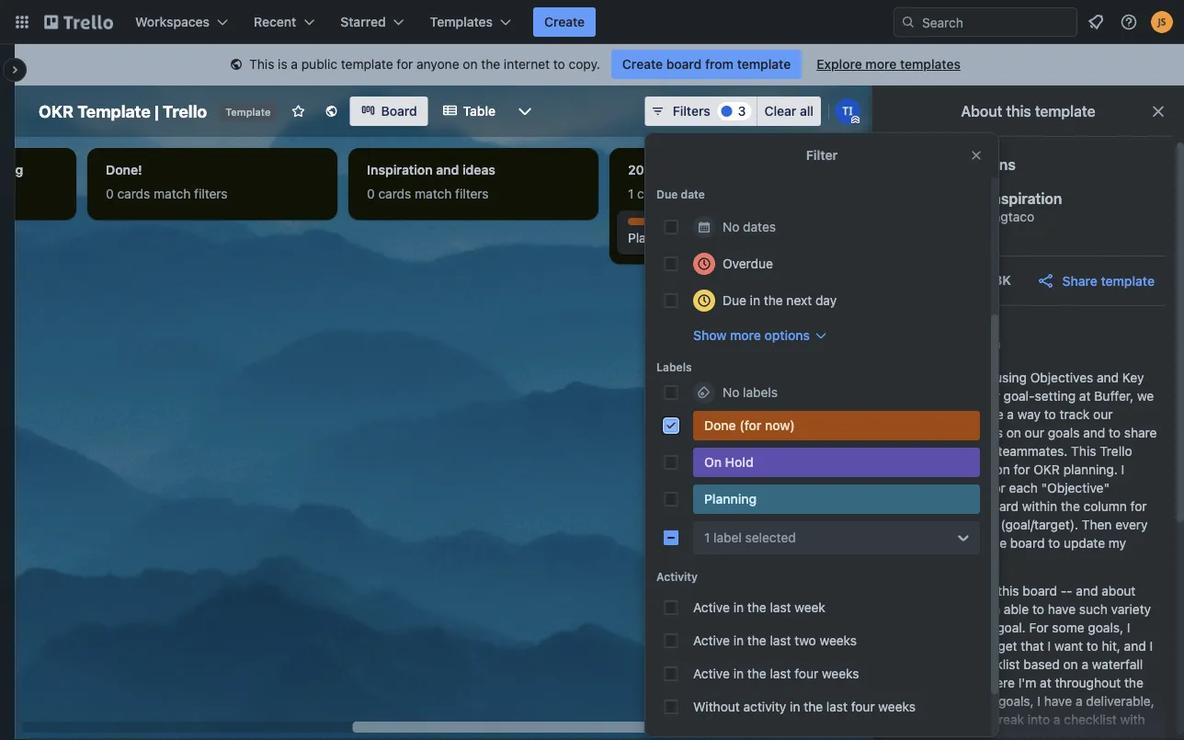 Task type: describe. For each thing, give the bounding box(es) containing it.
done (for now)
[[704, 418, 795, 433]]

and right hit,
[[1124, 639, 1146, 654]]

the right activity
[[804, 699, 823, 714]]

deliverable,
[[1086, 694, 1155, 709]]

without
[[693, 699, 740, 714]]

active for active in the last four weeks
[[693, 666, 730, 681]]

1 horizontal spatial goals,
[[1088, 620, 1124, 635]]

and down track at right
[[1083, 425, 1105, 440]]

0 inside inspiration and ideas 0 cards match filters
[[367, 186, 375, 201]]

for down solution
[[989, 480, 1006, 496]]

no labels
[[723, 385, 778, 400]]

a up result"
[[982, 499, 989, 514]]

template inside board name text box
[[77, 101, 151, 121]]

more for explore
[[866, 57, 897, 72]]

//
[[664, 162, 672, 177]]

clear all button
[[757, 97, 821, 126]]

okr inside when we started using objectives and key results (okrs) for goal-setting at buffer, we were eager to have a way to track our individual progress on our goals and to share our progress with teammates. this trello board is my solution for okr planning. i create a column for each "objective" (category) and a card within the column for each "key result" (goal/target). then every week, i hop into the board to update my progress.
[[1034, 462, 1060, 477]]

share template
[[1062, 273, 1155, 288]]

create inside what i love about this board -- and about trello -- is that i'm able to have such variety on each card and goal. for some goals, i have a number target that i want to hit, and i can create a checklist based on a waterfall graph to chart where i'm at throughout the quarter. for other goals, i have a deliverable, which i can then break into a checklist with different stages and add a due date.
[[916, 657, 953, 672]]

solution
[[963, 462, 1010, 477]]

star or unstar board image
[[291, 104, 306, 119]]

then
[[1082, 517, 1112, 532]]

about this template
[[961, 103, 1096, 120]]

overdue
[[723, 256, 773, 271]]

goal-
[[1004, 388, 1035, 404]]

public image
[[324, 104, 339, 119]]

Done! text field
[[95, 155, 330, 185]]

template right about
[[1035, 103, 1096, 120]]

3
[[738, 103, 746, 119]]

track
[[1060, 407, 1090, 422]]

filters for 2020 // q1 1 card matches filters
[[721, 186, 755, 201]]

started
[[949, 370, 991, 385]]

1 horizontal spatial can
[[936, 712, 957, 727]]

and down break
[[988, 731, 1010, 740]]

on right anyone
[[463, 57, 478, 72]]

individual
[[891, 425, 947, 440]]

where
[[979, 675, 1015, 691]]

have up due
[[1044, 694, 1072, 709]]

"key
[[923, 517, 951, 532]]

create button
[[533, 7, 596, 37]]

for down the teammates.
[[1014, 462, 1030, 477]]

from
[[705, 57, 734, 72]]

due for due date
[[657, 188, 678, 200]]

Search field
[[916, 8, 1077, 36]]

1 horizontal spatial template
[[225, 106, 271, 118]]

weeks for active in the last four weeks
[[822, 666, 859, 681]]

eager
[[923, 407, 957, 422]]

day
[[816, 293, 837, 308]]

0 vertical spatial that
[[955, 602, 979, 617]]

templates button
[[419, 7, 522, 37]]

1 vertical spatial goals,
[[999, 694, 1034, 709]]

active in the last two weeks
[[693, 633, 857, 648]]

i left hop
[[929, 536, 932, 551]]

@inspiringtaco
[[946, 209, 1035, 224]]

"objective"
[[1041, 480, 1110, 496]]

the up active in the last two weeks
[[747, 600, 767, 615]]

based
[[1024, 657, 1060, 672]]

within
[[1022, 499, 1058, 514]]

(okrs)
[[938, 388, 980, 404]]

a left public
[[291, 57, 298, 72]]

i down variety at the right of page
[[1127, 620, 1130, 635]]

public
[[301, 57, 337, 72]]

ideas
[[462, 162, 496, 177]]

i right "planning."
[[1121, 462, 1125, 477]]

into inside when we started using objectives and key results (okrs) for goal-setting at buffer, we were eager to have a way to track our individual progress on our goals and to share our progress with teammates. this trello board is my solution for okr planning. i create a column for each "objective" (category) and a card within the column for each "key result" (goal/target). then every week, i hop into the board to update my progress.
[[962, 536, 984, 551]]

card inside 2020 // q1 1 card matches filters
[[637, 186, 664, 201]]

template down starred dropdown button
[[341, 57, 393, 72]]

0 vertical spatial this
[[1006, 103, 1031, 120]]

trello inspiration link
[[946, 190, 1062, 207]]

now)
[[765, 418, 795, 433]]

clear
[[765, 103, 797, 119]]

(for
[[740, 418, 762, 433]]

|
[[154, 101, 159, 121]]

0 vertical spatial column
[[942, 480, 986, 496]]

show more options button
[[693, 326, 828, 345]]

q1
[[675, 162, 692, 177]]

this member is an admin of this board. image
[[851, 116, 860, 124]]

recent
[[254, 14, 296, 29]]

0 vertical spatial each
[[1009, 480, 1038, 496]]

is inside what i love about this board -- and about trello -- is that i'm able to have such variety on each card and goal. for some goals, i have a number target that i want to hit, and i can create a checklist based on a waterfall graph to chart where i'm at throughout the quarter. for other goals, i have a deliverable, which i can then break into a checklist with different stages and add a due date.
[[942, 602, 952, 617]]

no for no dates
[[723, 219, 740, 234]]

at inside when we started using objectives and key results (okrs) for goal-setting at buffer, we were eager to have a way to track our individual progress on our goals and to share our progress with teammates. this trello board is my solution for okr planning. i create a column for each "objective" (category) and a card within the column for each "key result" (goal/target). then every week, i hop into the board to update my progress.
[[1079, 388, 1091, 404]]

at inside what i love about this board -- and about trello -- is that i'm able to have such variety on each card and goal. for some goals, i have a number target that i want to hit, and i can create a checklist based on a waterfall graph to chart where i'm at throughout the quarter. for other goals, i have a deliverable, which i can then break into a checklist with different stages and add a due date.
[[1040, 675, 1052, 691]]

quarter.
[[891, 694, 937, 709]]

open information menu image
[[1120, 13, 1138, 31]]

in for due in the next day
[[750, 293, 760, 308]]

1 vertical spatial progress
[[914, 444, 966, 459]]

active in the last week
[[693, 600, 826, 615]]

in for active in the last two weeks
[[733, 633, 744, 648]]

1 vertical spatial 1
[[704, 530, 710, 545]]

when we started using objectives and key results (okrs) for goal-setting at buffer, we were eager to have a way to track our individual progress on our goals and to share our progress with teammates. this trello board is my solution for okr planning. i create a column for each "objective" (category) and a card within the column for each "key result" (goal/target). then every week, i hop into the board to update my progress.
[[891, 370, 1157, 569]]

0 vertical spatial i'm
[[982, 602, 1001, 617]]

1 horizontal spatial checklist
[[1064, 712, 1117, 727]]

internet
[[504, 57, 550, 72]]

filters inside done! 0 cards match filters
[[194, 186, 228, 201]]

0 vertical spatial next
[[680, 230, 705, 245]]

board link
[[350, 97, 428, 126]]

1 horizontal spatial next
[[787, 293, 812, 308]]

0 vertical spatial four
[[795, 666, 819, 681]]

to left hit,
[[1087, 639, 1099, 654]]

table link
[[432, 97, 507, 126]]

okr template | trello
[[39, 101, 207, 121]]

table
[[463, 103, 496, 119]]

activity
[[657, 570, 698, 583]]

i down based
[[1038, 694, 1041, 709]]

date
[[681, 188, 705, 200]]

have up graph
[[891, 639, 919, 654]]

hit,
[[1102, 639, 1121, 654]]

goals
[[1048, 425, 1080, 440]]

without activity in the last four weeks
[[693, 699, 916, 714]]

using
[[995, 370, 1027, 385]]

(category)
[[891, 499, 953, 514]]

a up throughout
[[1082, 657, 1089, 672]]

graph
[[891, 675, 926, 691]]

target
[[982, 639, 1017, 654]]

trello inspiration (inspiringtaco) image
[[835, 98, 861, 124]]

0 horizontal spatial we
[[929, 370, 946, 385]]

1 vertical spatial my
[[1109, 536, 1126, 551]]

done
[[704, 418, 736, 433]]

board left from
[[666, 57, 702, 72]]

to left chart
[[929, 675, 941, 691]]

each inside what i love about this board -- and about trello -- is that i'm able to have such variety on each card and goal. for some goals, i have a number target that i want to hit, and i can create a checklist based on a waterfall graph to chart where i'm at throughout the quarter. for other goals, i have a deliverable, which i can then break into a checklist with different stages and add a due date.
[[909, 620, 938, 635]]

match inside inspiration and ideas 0 cards match filters
[[415, 186, 452, 201]]

1 horizontal spatial i'm
[[1019, 675, 1037, 691]]

progress.
[[891, 554, 947, 569]]

2 horizontal spatial our
[[1093, 407, 1113, 422]]

labels
[[657, 360, 692, 373]]

dates
[[743, 219, 776, 234]]

no for no labels
[[723, 385, 740, 400]]

board admins
[[920, 156, 1016, 173]]

search image
[[901, 15, 916, 29]]

create inside when we started using objectives and key results (okrs) for goal-setting at buffer, we were eager to have a way to track our individual progress on our goals and to share our progress with teammates. this trello board is my solution for okr planning. i create a column for each "objective" (category) and a card within the column for each "key result" (goal/target). then every week, i hop into the board to update my progress.
[[891, 480, 928, 496]]

i right hit,
[[1150, 639, 1153, 654]]

board for board
[[381, 103, 417, 119]]

hold
[[725, 455, 754, 470]]

the down "objective"
[[1061, 499, 1080, 514]]

stages
[[945, 731, 984, 740]]

for left anyone
[[397, 57, 413, 72]]

recent button
[[243, 7, 326, 37]]

love
[[932, 583, 957, 599]]

trello inside trello inspiration @inspiringtaco
[[946, 190, 985, 207]]

1 vertical spatial our
[[1025, 425, 1045, 440]]

done!
[[106, 162, 142, 177]]

create for create board from template
[[622, 57, 663, 72]]

show
[[693, 328, 727, 343]]

this inside when we started using objectives and key results (okrs) for goal-setting at buffer, we were eager to have a way to track our individual progress on our goals and to share our progress with teammates. this trello board is my solution for okr planning. i create a column for each "objective" (category) and a card within the column for each "key result" (goal/target). then every week, i hop into the board to update my progress.
[[1071, 444, 1096, 459]]

inspiration and ideas 0 cards match filters
[[367, 162, 496, 201]]

result"
[[954, 517, 997, 532]]

i up different at the bottom right
[[929, 712, 933, 727]]

i left want
[[1048, 639, 1051, 654]]

active for active in the last two weeks
[[693, 633, 730, 648]]

the up activity
[[747, 666, 767, 681]]

1 horizontal spatial for
[[1029, 620, 1049, 635]]

and up such
[[1076, 583, 1098, 599]]

number
[[933, 639, 978, 654]]

to down setting
[[1044, 407, 1056, 422]]

2 vertical spatial weeks
[[878, 699, 916, 714]]

a left due
[[1040, 731, 1047, 740]]

to left copy.
[[553, 57, 565, 72]]

label
[[714, 530, 742, 545]]

card inside when we started using objectives and key results (okrs) for goal-setting at buffer, we were eager to have a way to track our individual progress on our goals and to share our progress with teammates. this trello board is my solution for okr planning. i create a column for each "objective" (category) and a card within the column for each "key result" (goal/target). then every week, i hop into the board to update my progress.
[[992, 499, 1019, 514]]

then
[[961, 712, 987, 727]]

0 horizontal spatial is
[[278, 57, 287, 72]]

able
[[1004, 602, 1029, 617]]

explore
[[817, 57, 862, 72]]

throughout
[[1055, 675, 1121, 691]]

customize views image
[[516, 102, 534, 120]]

and up result"
[[956, 499, 979, 514]]

which
[[891, 712, 926, 727]]

inspiration inside trello inspiration @inspiringtaco
[[988, 190, 1062, 207]]

color: purple, title: "on hold" element
[[693, 448, 980, 477]]

explore more templates link
[[806, 50, 972, 79]]

315.8k
[[968, 273, 1011, 288]]

matches
[[667, 186, 718, 201]]

due date
[[657, 188, 705, 200]]

template right from
[[737, 57, 791, 72]]

1 label selected
[[704, 530, 796, 545]]

1 horizontal spatial that
[[1021, 639, 1044, 654]]

2020 // q1 1 card matches filters
[[628, 162, 755, 201]]

sm image
[[227, 56, 246, 74]]

and up 'target'
[[971, 620, 993, 635]]

the left internet at the top
[[481, 57, 500, 72]]

update
[[1064, 536, 1105, 551]]

plan the next team offsite
[[628, 230, 779, 245]]

for down the "using"
[[984, 388, 1000, 404]]

in right activity
[[790, 699, 800, 714]]

chart
[[944, 675, 975, 691]]

weeks for active in the last two weeks
[[820, 633, 857, 648]]

a down throughout
[[1076, 694, 1083, 709]]

to down (okrs)
[[960, 407, 972, 422]]

were
[[891, 407, 920, 422]]

a up chart
[[957, 657, 964, 672]]

active for active in the last week
[[693, 600, 730, 615]]

two
[[795, 633, 816, 648]]



Task type: locate. For each thing, give the bounding box(es) containing it.
0 vertical spatial at
[[1079, 388, 1091, 404]]

cards inside inspiration and ideas 0 cards match filters
[[378, 186, 411, 201]]

in
[[750, 293, 760, 308], [733, 600, 744, 615], [733, 633, 744, 648], [733, 666, 744, 681], [790, 699, 800, 714]]

0 vertical spatial into
[[962, 536, 984, 551]]

my down every
[[1109, 536, 1126, 551]]

trello up @inspiringtaco
[[946, 190, 985, 207]]

0 horizontal spatial my
[[942, 462, 960, 477]]

color: sky, title: "planning" element
[[693, 485, 980, 514]]

goals,
[[1088, 620, 1124, 635], [999, 694, 1034, 709]]

1 vertical spatial active
[[693, 633, 730, 648]]

2 horizontal spatial filters
[[721, 186, 755, 201]]

1 active from the top
[[693, 600, 730, 615]]

due in the next day
[[723, 293, 837, 308]]

last down active in the last four weeks
[[827, 699, 848, 714]]

match down inspiration and ideas text box
[[415, 186, 452, 201]]

1 vertical spatial each
[[891, 517, 920, 532]]

3 filters from the left
[[721, 186, 755, 201]]

cards down done!
[[117, 186, 150, 201]]

the down result"
[[988, 536, 1007, 551]]

into inside what i love about this board -- and about trello -- is that i'm able to have such variety on each card and goal. for some goals, i have a number target that i want to hit, and i can create a checklist based on a waterfall graph to chart where i'm at throughout the quarter. for other goals, i have a deliverable, which i can then break into a checklist with different stages and add a due date.
[[1028, 712, 1050, 727]]

1 vertical spatial color: orange, title: "done (for now)" element
[[693, 411, 980, 440]]

board for board admins
[[920, 156, 962, 173]]

last for week
[[770, 600, 791, 615]]

my
[[942, 462, 960, 477], [1109, 536, 1126, 551]]

want
[[1055, 639, 1083, 654]]

a up due
[[1054, 712, 1061, 727]]

and
[[436, 162, 459, 177], [1097, 370, 1119, 385], [1083, 425, 1105, 440], [956, 499, 979, 514], [1076, 583, 1098, 599], [971, 620, 993, 635], [1124, 639, 1146, 654], [988, 731, 1010, 740]]

we down key
[[1137, 388, 1154, 404]]

0 vertical spatial active
[[693, 600, 730, 615]]

1 0 from the left
[[106, 186, 114, 201]]

0 horizontal spatial our
[[891, 444, 911, 459]]

is inside when we started using objectives and key results (okrs) for goal-setting at buffer, we were eager to have a way to track our individual progress on our goals and to share our progress with teammates. this trello board is my solution for okr planning. i create a column for each "objective" (category) and a card within the column for each "key result" (goal/target). then every week, i hop into the board to update my progress.
[[929, 462, 939, 477]]

0 horizontal spatial board
[[381, 103, 417, 119]]

0 vertical spatial this
[[249, 57, 274, 72]]

progress up solution
[[951, 425, 1003, 440]]

weeks up without activity in the last four weeks
[[822, 666, 859, 681]]

1 horizontal spatial card
[[941, 620, 968, 635]]

0 vertical spatial with
[[970, 444, 995, 459]]

create down the "number"
[[916, 657, 953, 672]]

last for four
[[770, 666, 791, 681]]

2 vertical spatial our
[[891, 444, 911, 459]]

0 vertical spatial color: orange, title: "done (for now)" element
[[628, 218, 665, 225]]

2 horizontal spatial card
[[992, 499, 1019, 514]]

can up graph
[[891, 657, 912, 672]]

1 horizontal spatial filters
[[455, 186, 489, 201]]

create right copy.
[[622, 57, 663, 72]]

card up the "number"
[[941, 620, 968, 635]]

weeks right two
[[820, 633, 857, 648]]

0 vertical spatial checklist
[[967, 657, 1020, 672]]

0 horizontal spatial okr
[[39, 101, 74, 121]]

checklist up where
[[967, 657, 1020, 672]]

the right plan
[[657, 230, 676, 245]]

board down individual
[[891, 462, 926, 477]]

active in the last four weeks
[[693, 666, 859, 681]]

results
[[891, 388, 934, 404]]

options
[[765, 328, 810, 343]]

None text field
[[0, 155, 69, 185]]

Inspiration and ideas text field
[[356, 155, 591, 185]]

to left share
[[1109, 425, 1121, 440]]

in for active in the last week
[[733, 600, 744, 615]]

1 vertical spatial due
[[723, 293, 747, 308]]

1 vertical spatial with
[[1120, 712, 1145, 727]]

i
[[1121, 462, 1125, 477], [929, 536, 932, 551], [926, 583, 929, 599], [1127, 620, 1130, 635], [1048, 639, 1051, 654], [1150, 639, 1153, 654], [1038, 694, 1041, 709], [929, 712, 933, 727]]

is left public
[[278, 57, 287, 72]]

1 vertical spatial card
[[992, 499, 1019, 514]]

1 vertical spatial into
[[1028, 712, 1050, 727]]

my left solution
[[942, 462, 960, 477]]

due for due in the next day
[[723, 293, 747, 308]]

3 active from the top
[[693, 666, 730, 681]]

0 horizontal spatial four
[[795, 666, 819, 681]]

i left love
[[926, 583, 929, 599]]

and inside inspiration and ideas 0 cards match filters
[[436, 162, 459, 177]]

2 vertical spatial active
[[693, 666, 730, 681]]

is
[[278, 57, 287, 72], [929, 462, 939, 477], [942, 602, 952, 617]]

explore more templates
[[817, 57, 961, 72]]

last left two
[[770, 633, 791, 648]]

2 cards from the left
[[378, 186, 411, 201]]

what
[[891, 583, 922, 599]]

2 no from the top
[[723, 385, 740, 400]]

a left way
[[1007, 407, 1014, 422]]

0 notifications image
[[1085, 11, 1107, 33]]

1 vertical spatial four
[[851, 699, 875, 714]]

1 vertical spatial board
[[920, 156, 962, 173]]

more inside button
[[730, 328, 761, 343]]

1 vertical spatial column
[[1084, 499, 1127, 514]]

trello inside board name text box
[[163, 101, 207, 121]]

board inside board link
[[381, 103, 417, 119]]

our
[[1093, 407, 1113, 422], [1025, 425, 1045, 440], [891, 444, 911, 459]]

0 vertical spatial create
[[891, 480, 928, 496]]

in up without
[[733, 666, 744, 681]]

0 horizontal spatial at
[[1040, 675, 1052, 691]]

card left within
[[992, 499, 1019, 514]]

1 vertical spatial inspiration
[[988, 190, 1062, 207]]

admins
[[965, 156, 1016, 173]]

trello down the what
[[891, 602, 924, 617]]

can
[[891, 657, 912, 672], [936, 712, 957, 727]]

this
[[1006, 103, 1031, 120], [998, 583, 1019, 599]]

and up the buffer,
[[1097, 370, 1119, 385]]

0 horizontal spatial card
[[637, 186, 664, 201]]

on hold
[[704, 455, 754, 470]]

1 vertical spatial create
[[622, 57, 663, 72]]

2 vertical spatial each
[[909, 620, 938, 635]]

on down the what
[[891, 620, 906, 635]]

board up able
[[1023, 583, 1057, 599]]

every
[[1116, 517, 1148, 532]]

this inside what i love about this board -- and about trello -- is that i'm able to have such variety on each card and goal. for some goals, i have a number target that i want to hit, and i can create a checklist based on a waterfall graph to chart where i'm at throughout the quarter. for other goals, i have a deliverable, which i can then break into a checklist with different stages and add a due date.
[[998, 583, 1019, 599]]

on inside when we started using objectives and key results (okrs) for goal-setting at buffer, we were eager to have a way to track our individual progress on our goals and to share our progress with teammates. this trello board is my solution for okr planning. i create a column for each "objective" (category) and a card within the column for each "key result" (goal/target). then every week, i hop into the board to update my progress.
[[1007, 425, 1021, 440]]

1 horizontal spatial my
[[1109, 536, 1126, 551]]

1 vertical spatial next
[[787, 293, 812, 308]]

1 horizontal spatial cards
[[378, 186, 411, 201]]

i'm down based
[[1019, 675, 1037, 691]]

okr
[[39, 101, 74, 121], [1034, 462, 1060, 477]]

trello inside what i love about this board -- and about trello -- is that i'm able to have such variety on each card and goal. for some goals, i have a number target that i want to hit, and i can create a checklist based on a waterfall graph to chart where i'm at throughout the quarter. for other goals, i have a deliverable, which i can then break into a checklist with different stages and add a due date.
[[891, 602, 924, 617]]

1 vertical spatial create
[[916, 657, 953, 672]]

1 horizontal spatial due
[[723, 293, 747, 308]]

(goal/target).
[[1001, 517, 1079, 532]]

2 vertical spatial is
[[942, 602, 952, 617]]

filters inside 2020 // q1 1 card matches filters
[[721, 186, 755, 201]]

0 vertical spatial create
[[544, 14, 585, 29]]

Board name text field
[[29, 97, 216, 126]]

0 vertical spatial weeks
[[820, 633, 857, 648]]

week,
[[891, 536, 926, 551]]

setting
[[1035, 388, 1076, 404]]

with
[[970, 444, 995, 459], [1120, 712, 1145, 727]]

show more options
[[693, 328, 810, 343]]

1 inside 2020 // q1 1 card matches filters
[[628, 186, 634, 201]]

more
[[866, 57, 897, 72], [730, 328, 761, 343]]

board down this is a public template for anyone on the internet to copy.
[[381, 103, 417, 119]]

on down want
[[1063, 657, 1078, 672]]

2 horizontal spatial is
[[942, 602, 952, 617]]

0 vertical spatial we
[[929, 370, 946, 385]]

each up within
[[1009, 480, 1038, 496]]

0 vertical spatial is
[[278, 57, 287, 72]]

trello inspiration @inspiringtaco
[[946, 190, 1062, 224]]

have up some
[[1048, 602, 1076, 617]]

board down (goal/target).
[[1010, 536, 1045, 551]]

trello inside when we started using objectives and key results (okrs) for goal-setting at buffer, we were eager to have a way to track our individual progress on our goals and to share our progress with teammates. this trello board is my solution for okr planning. i create a column for each "objective" (category) and a card within the column for each "key result" (goal/target). then every week, i hop into the board to update my progress.
[[1100, 444, 1132, 459]]

filters for inspiration and ideas 0 cards match filters
[[455, 186, 489, 201]]

clear all
[[765, 103, 814, 119]]

the inside what i love about this board -- and about trello -- is that i'm able to have such variety on each card and goal. for some goals, i have a number target that i want to hit, and i can create a checklist based on a waterfall graph to chart where i'm at throughout the quarter. for other goals, i have a deliverable, which i can then break into a checklist with different stages and add a due date.
[[1124, 675, 1144, 691]]

variety
[[1111, 602, 1151, 617]]

0 vertical spatial my
[[942, 462, 960, 477]]

0 vertical spatial for
[[1029, 620, 1049, 635]]

1 cards from the left
[[117, 186, 150, 201]]

create for create
[[544, 14, 585, 29]]

1 no from the top
[[723, 219, 740, 234]]

plan the next team offsite link
[[628, 229, 841, 247]]

1 vertical spatial we
[[1137, 388, 1154, 404]]

objectives
[[1030, 370, 1093, 385]]

anyone
[[417, 57, 459, 72]]

john smith (johnsmith38824343) image
[[1151, 11, 1173, 33]]

0 horizontal spatial inspiration
[[367, 162, 433, 177]]

hop
[[936, 536, 958, 551]]

0 vertical spatial can
[[891, 657, 912, 672]]

break
[[991, 712, 1024, 727]]

with inside when we started using objectives and key results (okrs) for goal-setting at buffer, we were eager to have a way to track our individual progress on our goals and to share our progress with teammates. this trello board is my solution for okr planning. i create a column for each "objective" (category) and a card within the column for each "key result" (goal/target). then every week, i hop into the board to update my progress.
[[970, 444, 995, 459]]

last
[[770, 600, 791, 615], [770, 633, 791, 648], [770, 666, 791, 681], [827, 699, 848, 714]]

1 horizontal spatial with
[[1120, 712, 1145, 727]]

1 vertical spatial that
[[1021, 639, 1044, 654]]

in for active in the last four weeks
[[733, 666, 744, 681]]

other
[[964, 694, 995, 709]]

the up show more options button
[[764, 293, 783, 308]]

template left |
[[77, 101, 151, 121]]

0 horizontal spatial 1
[[628, 186, 634, 201]]

inspiration down board link
[[367, 162, 433, 177]]

planning
[[704, 491, 757, 507]]

board inside what i love about this board -- and about trello -- is that i'm able to have such variety on each card and goal. for some goals, i have a number target that i want to hit, and i can create a checklist based on a waterfall graph to chart where i'm at throughout the quarter. for other goals, i have a deliverable, which i can then break into a checklist with different stages and add a due date.
[[1023, 583, 1057, 599]]

have
[[976, 407, 1004, 422], [1048, 602, 1076, 617], [891, 639, 919, 654], [1044, 694, 1072, 709]]

create up copy.
[[544, 14, 585, 29]]

1 horizontal spatial board
[[920, 156, 962, 173]]

color: orange, title: "done (for now)" element
[[628, 218, 665, 225], [693, 411, 980, 440]]

2 active from the top
[[693, 633, 730, 648]]

to down (goal/target).
[[1048, 536, 1060, 551]]

1 horizontal spatial we
[[1137, 388, 1154, 404]]

1 horizontal spatial match
[[415, 186, 452, 201]]

0 down done!
[[106, 186, 114, 201]]

0 vertical spatial due
[[657, 188, 678, 200]]

2 0 from the left
[[367, 186, 375, 201]]

copy.
[[569, 57, 600, 72]]

0 vertical spatial 1
[[628, 186, 634, 201]]

that up based
[[1021, 639, 1044, 654]]

0 horizontal spatial can
[[891, 657, 912, 672]]

1 vertical spatial i'm
[[1019, 675, 1037, 691]]

1 about from the left
[[960, 583, 994, 599]]

on
[[704, 455, 722, 470]]

filters inside inspiration and ideas 0 cards match filters
[[455, 186, 489, 201]]

done! 0 cards match filters
[[106, 162, 228, 201]]

about
[[961, 103, 1003, 120]]

for right goal.
[[1029, 620, 1049, 635]]

into
[[962, 536, 984, 551], [1028, 712, 1050, 727]]

close popover image
[[969, 148, 984, 163]]

a
[[291, 57, 298, 72], [1007, 407, 1014, 422], [932, 480, 939, 496], [982, 499, 989, 514], [922, 639, 929, 654], [957, 657, 964, 672], [1082, 657, 1089, 672], [1076, 694, 1083, 709], [1054, 712, 1061, 727], [1040, 731, 1047, 740]]

create
[[544, 14, 585, 29], [622, 57, 663, 72]]

with down deliverable,
[[1120, 712, 1145, 727]]

to
[[553, 57, 565, 72], [960, 407, 972, 422], [1044, 407, 1056, 422], [1109, 425, 1121, 440], [1048, 536, 1060, 551], [1033, 602, 1044, 617], [1087, 639, 1099, 654], [929, 675, 941, 691]]

0 horizontal spatial due
[[657, 188, 678, 200]]

four down two
[[795, 666, 819, 681]]

trello
[[163, 101, 207, 121], [946, 190, 985, 207], [1100, 444, 1132, 459], [891, 602, 924, 617]]

2020 // Q1 text field
[[617, 155, 852, 185]]

template right the share
[[1101, 273, 1155, 288]]

four left which
[[851, 699, 875, 714]]

1 match from the left
[[154, 186, 191, 201]]

last down active in the last two weeks
[[770, 666, 791, 681]]

card inside what i love about this board -- and about trello -- is that i'm able to have such variety on each card and goal. for some goals, i have a number target that i want to hit, and i can create a checklist based on a waterfall graph to chart where i'm at throughout the quarter. for other goals, i have a deliverable, which i can then break into a checklist with different stages and add a due date.
[[941, 620, 968, 635]]

0 horizontal spatial template
[[77, 101, 151, 121]]

okr down the teammates.
[[1034, 462, 1060, 477]]

selected
[[745, 530, 796, 545]]

can up stages
[[936, 712, 957, 727]]

offsite
[[742, 230, 779, 245]]

different
[[891, 731, 941, 740]]

goals, up hit,
[[1088, 620, 1124, 635]]

more for show
[[730, 328, 761, 343]]

template inside button
[[1101, 273, 1155, 288]]

0 vertical spatial progress
[[951, 425, 1003, 440]]

1 horizontal spatial about
[[1102, 583, 1136, 599]]

1 horizontal spatial more
[[866, 57, 897, 72]]

starred
[[340, 14, 386, 29]]

okr inside board name text box
[[39, 101, 74, 121]]

last left week
[[770, 600, 791, 615]]

create inside button
[[544, 14, 585, 29]]

weeks down graph
[[878, 699, 916, 714]]

0 horizontal spatial checklist
[[967, 657, 1020, 672]]

0 horizontal spatial into
[[962, 536, 984, 551]]

2020
[[628, 162, 661, 177]]

on down way
[[1007, 425, 1021, 440]]

color: orange, title: "done (for now)" element containing done (for now)
[[693, 411, 980, 440]]

1 horizontal spatial create
[[622, 57, 663, 72]]

workspaces
[[135, 14, 210, 29]]

match inside done! 0 cards match filters
[[154, 186, 191, 201]]

1 horizontal spatial our
[[1025, 425, 1045, 440]]

0 horizontal spatial i'm
[[982, 602, 1001, 617]]

2 vertical spatial card
[[941, 620, 968, 635]]

2 filters from the left
[[455, 186, 489, 201]]

1 filters from the left
[[194, 186, 228, 201]]

have inside when we started using objectives and key results (okrs) for goal-setting at buffer, we were eager to have a way to track our individual progress on our goals and to share our progress with teammates. this trello board is my solution for okr planning. i create a column for each "objective" (category) and a card within the column for each "key result" (goal/target). then every week, i hop into the board to update my progress.
[[976, 407, 1004, 422]]

primary element
[[0, 0, 1184, 44]]

a left the "number"
[[922, 639, 929, 654]]

cards inside done! 0 cards match filters
[[117, 186, 150, 201]]

to right able
[[1033, 602, 1044, 617]]

0 horizontal spatial more
[[730, 328, 761, 343]]

goals, up break
[[999, 694, 1034, 709]]

cards
[[117, 186, 150, 201], [378, 186, 411, 201]]

1 vertical spatial at
[[1040, 675, 1052, 691]]

back to home image
[[44, 7, 113, 37]]

we up (okrs)
[[929, 370, 946, 385]]

column up then
[[1084, 499, 1127, 514]]

0 vertical spatial inspiration
[[367, 162, 433, 177]]

with inside what i love about this board -- and about trello -- is that i'm able to have such variety on each card and goal. for some goals, i have a number target that i want to hit, and i can create a checklist based on a waterfall graph to chart where i'm at throughout the quarter. for other goals, i have a deliverable, which i can then break into a checklist with different stages and add a due date.
[[1120, 712, 1145, 727]]

for up every
[[1131, 499, 1147, 514]]

1 horizontal spatial 0
[[367, 186, 375, 201]]

0 vertical spatial goals,
[[1088, 620, 1124, 635]]

a up (category)
[[932, 480, 939, 496]]

and left ideas
[[436, 162, 459, 177]]

1 vertical spatial for
[[941, 694, 960, 709]]

checklist
[[967, 657, 1020, 672], [1064, 712, 1117, 727]]

2 match from the left
[[415, 186, 452, 201]]

1 vertical spatial more
[[730, 328, 761, 343]]

1 horizontal spatial this
[[1071, 444, 1096, 459]]

column down solution
[[942, 480, 986, 496]]

inspiration inside inspiration and ideas 0 cards match filters
[[367, 162, 433, 177]]

active up without
[[693, 666, 730, 681]]

template down sm icon
[[225, 106, 271, 118]]

teammates.
[[998, 444, 1068, 459]]

our up the teammates.
[[1025, 425, 1045, 440]]

1 horizontal spatial okr
[[1034, 462, 1060, 477]]

0
[[106, 186, 114, 201], [367, 186, 375, 201]]

activity
[[743, 699, 786, 714]]

last for two
[[770, 633, 791, 648]]

some
[[1052, 620, 1085, 635]]

no left the labels
[[723, 385, 740, 400]]

0 horizontal spatial that
[[955, 602, 979, 617]]

the
[[481, 57, 500, 72], [657, 230, 676, 245], [764, 293, 783, 308], [1061, 499, 1080, 514], [988, 536, 1007, 551], [747, 600, 767, 615], [747, 633, 767, 648], [747, 666, 767, 681], [1124, 675, 1144, 691], [804, 699, 823, 714]]

1 vertical spatial weeks
[[822, 666, 859, 681]]

1 horizontal spatial four
[[851, 699, 875, 714]]

share
[[1124, 425, 1157, 440]]

template
[[77, 101, 151, 121], [225, 106, 271, 118]]

next left the day
[[787, 293, 812, 308]]

the down active in the last week
[[747, 633, 767, 648]]

about up variety at the right of page
[[1102, 583, 1136, 599]]

more right explore at the top of the page
[[866, 57, 897, 72]]

card down 2020
[[637, 186, 664, 201]]

0 down board link
[[367, 186, 375, 201]]

1 vertical spatial okr
[[1034, 462, 1060, 477]]

this is a public template for anyone on the internet to copy.
[[249, 57, 600, 72]]

such
[[1079, 602, 1108, 617]]

filters
[[194, 186, 228, 201], [455, 186, 489, 201], [721, 186, 755, 201]]

team
[[709, 230, 738, 245]]

each
[[1009, 480, 1038, 496], [891, 517, 920, 532], [909, 620, 938, 635]]

0 inside done! 0 cards match filters
[[106, 186, 114, 201]]

active
[[693, 600, 730, 615], [693, 633, 730, 648], [693, 666, 730, 681]]

trello right |
[[163, 101, 207, 121]]

i'm left able
[[982, 602, 1001, 617]]

2 about from the left
[[1102, 583, 1136, 599]]

1 horizontal spatial is
[[929, 462, 939, 477]]



Task type: vqa. For each thing, say whether or not it's contained in the screenshot.
J
no



